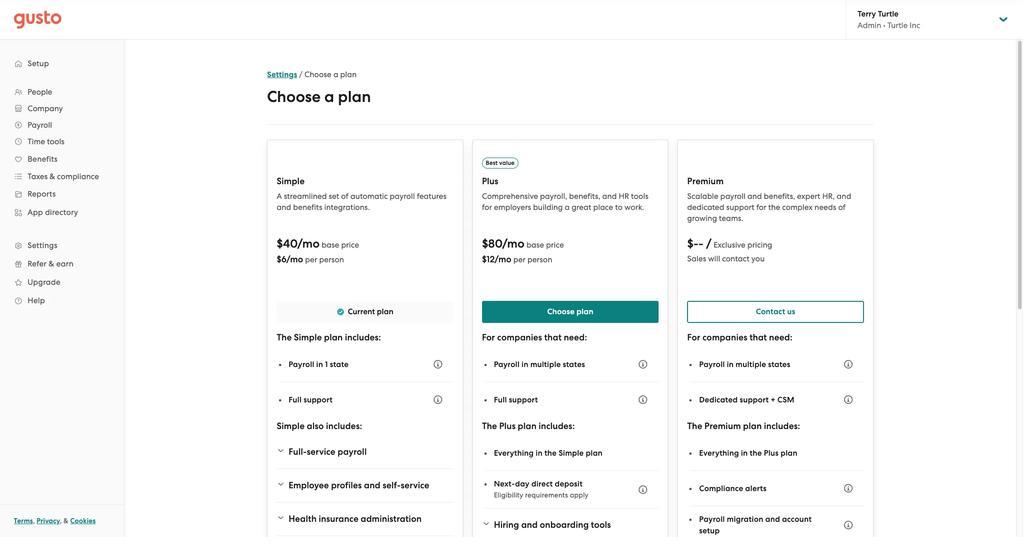 Task type: describe. For each thing, give the bounding box(es) containing it.
1 vertical spatial turtle
[[888, 21, 908, 30]]

inc
[[910, 21, 920, 30]]

dedicated support + csm
[[699, 395, 795, 405]]

apply
[[570, 491, 589, 500]]

alerts
[[745, 484, 767, 493]]

pricing
[[748, 240, 772, 250]]

payroll inside payroll migration and account setup
[[699, 515, 725, 524]]

multiple for /mo
[[530, 360, 561, 369]]

simple up deposit at the right of page
[[559, 448, 584, 458]]

everything for /mo
[[494, 448, 534, 458]]

reports
[[28, 189, 56, 199]]

tools inside dropdown button
[[47, 137, 64, 146]]

complex
[[782, 203, 813, 212]]

health insurance administration button
[[277, 508, 454, 530]]

payroll for -
[[699, 360, 725, 369]]

people button
[[9, 84, 115, 100]]

& for compliance
[[50, 172, 55, 181]]

time tools button
[[9, 133, 115, 150]]

price for 40
[[341, 240, 359, 250]]

payroll in multiple states for /
[[699, 360, 791, 369]]

deposit
[[555, 479, 583, 489]]

plan inside settings / choose a plan
[[340, 70, 357, 79]]

1 , from the left
[[33, 517, 35, 525]]

the for $
[[482, 421, 497, 432]]

payroll for 40
[[289, 360, 314, 369]]

comprehensive payroll, benefits, and hr tools for employers building a great place to work.
[[482, 192, 649, 212]]

profiles
[[331, 480, 362, 491]]

value
[[499, 159, 515, 166]]

a inside comprehensive payroll, benefits, and hr tools for employers building a great place to work.
[[565, 203, 570, 212]]

simple also includes:
[[277, 421, 362, 432]]

current plan
[[348, 307, 393, 317]]

0 vertical spatial premium
[[687, 176, 724, 187]]

health
[[289, 514, 317, 524]]

1 vertical spatial a
[[324, 87, 334, 106]]

help link
[[9, 292, 115, 309]]

list containing people
[[0, 84, 124, 310]]

employee profiles and self-service
[[289, 480, 429, 491]]

help
[[28, 296, 45, 305]]

2 , from the left
[[60, 517, 62, 525]]

needs
[[815, 203, 836, 212]]

tools inside comprehensive payroll, benefits, and hr tools for employers building a great place to work.
[[631, 192, 649, 201]]

day
[[515, 479, 530, 489]]

best
[[486, 159, 498, 166]]

taxes & compliance button
[[9, 168, 115, 185]]

payroll in 1 state
[[289, 360, 349, 369]]

will
[[708, 254, 720, 263]]

need: for /mo
[[564, 332, 587, 343]]

price for 80
[[546, 240, 564, 250]]

payroll inside a streamlined set of automatic payroll features and benefits integrations.
[[390, 192, 415, 201]]

refer & earn
[[28, 259, 74, 268]]

and inside dropdown button
[[364, 480, 380, 491]]

benefits, inside scalable payroll and benefits, expert hr, and dedicated support for the complex needs of growing teams.
[[764, 192, 795, 201]]

need: for /
[[769, 332, 793, 343]]

person for 80
[[528, 255, 552, 264]]

payroll,
[[540, 192, 567, 201]]

the inside scalable payroll and benefits, expert hr, and dedicated support for the complex needs of growing teams.
[[769, 203, 780, 212]]

simple up a
[[277, 176, 305, 187]]

companies for /mo
[[497, 332, 542, 343]]

the for $-
[[687, 421, 702, 432]]

work.
[[625, 203, 644, 212]]

building
[[533, 203, 563, 212]]

contact us
[[756, 307, 795, 317]]

streamlined
[[284, 192, 327, 201]]

company button
[[9, 100, 115, 117]]

terms link
[[14, 517, 33, 525]]

support inside scalable payroll and benefits, expert hr, and dedicated support for the complex needs of growing teams.
[[726, 203, 755, 212]]

comprehensive
[[482, 192, 538, 201]]

/mo down employers
[[502, 237, 525, 251]]

setup link
[[9, 55, 115, 72]]

benefits link
[[9, 151, 115, 167]]

also
[[307, 421, 324, 432]]

the simple plan includes:
[[277, 332, 381, 343]]

payroll inside dropdown button
[[28, 120, 52, 130]]

people
[[28, 87, 52, 97]]

choose inside settings / choose a plan
[[304, 70, 332, 79]]

payroll for 80
[[494, 360, 520, 369]]

multiple for /
[[736, 360, 766, 369]]

health insurance administration
[[289, 514, 422, 524]]

everything in the simple plan
[[494, 448, 603, 458]]

choose for choose a plan
[[267, 87, 321, 106]]

scalable payroll and benefits, expert hr, and dedicated support for the complex needs of growing teams.
[[687, 192, 851, 223]]

payroll in multiple states for /mo
[[494, 360, 585, 369]]

full support for 40
[[289, 395, 333, 405]]

full-
[[289, 447, 307, 457]]

1 vertical spatial plus
[[499, 421, 516, 432]]

& for earn
[[49, 259, 54, 268]]

cookies button
[[70, 516, 96, 527]]

per for 40
[[305, 255, 317, 264]]

and inside a streamlined set of automatic payroll features and benefits integrations.
[[277, 203, 291, 212]]

onboarding
[[540, 520, 589, 530]]

hiring and onboarding tools button
[[482, 514, 659, 536]]

to
[[615, 203, 623, 212]]

person for 40
[[319, 255, 344, 264]]

admin
[[858, 21, 881, 30]]

0 vertical spatial turtle
[[878, 9, 899, 19]]

reports link
[[9, 186, 115, 202]]

payroll inside dropdown button
[[338, 447, 367, 457]]

gusto navigation element
[[0, 40, 124, 325]]

base for 40
[[322, 240, 339, 250]]

payroll inside scalable payroll and benefits, expert hr, and dedicated support for the complex needs of growing teams.
[[720, 192, 746, 201]]

settings / choose a plan
[[267, 70, 357, 80]]

refer & earn link
[[9, 256, 115, 272]]

teams.
[[719, 214, 744, 223]]

benefits
[[28, 154, 58, 164]]

refer
[[28, 259, 47, 268]]

next-day direct deposit eligibility requirements apply
[[494, 479, 589, 500]]

states for /
[[768, 360, 791, 369]]

0 vertical spatial settings link
[[267, 70, 297, 80]]

/mo down 40
[[286, 254, 303, 265]]

migration
[[727, 515, 764, 524]]

time tools
[[28, 137, 64, 146]]

settings for settings
[[28, 241, 57, 250]]

expert
[[797, 192, 821, 201]]

0 vertical spatial service
[[307, 447, 335, 457]]

for inside comprehensive payroll, benefits, and hr tools for employers building a great place to work.
[[482, 203, 492, 212]]

a inside settings / choose a plan
[[333, 70, 338, 79]]

choose a plan
[[267, 87, 371, 106]]

$ 40 /mo base price $ 6 /mo per person
[[277, 237, 359, 265]]

in for 80
[[522, 360, 528, 369]]

plan inside button
[[577, 307, 594, 317]]

40
[[283, 237, 297, 251]]

insurance
[[319, 514, 359, 524]]

app directory link
[[9, 204, 115, 221]]

that for /mo
[[544, 332, 562, 343]]

dedicated
[[699, 395, 738, 405]]

+
[[771, 395, 776, 405]]

of inside a streamlined set of automatic payroll features and benefits integrations.
[[341, 192, 349, 201]]

a
[[277, 192, 282, 201]]

includes: for the premium plan includes:
[[764, 421, 800, 432]]

a streamlined set of automatic payroll features and benefits integrations.
[[277, 192, 447, 212]]

dedicated
[[687, 203, 724, 212]]



Task type: locate. For each thing, give the bounding box(es) containing it.
0 horizontal spatial multiple
[[530, 360, 561, 369]]

price inside $ 40 /mo base price $ 6 /mo per person
[[341, 240, 359, 250]]

includes: right the also
[[326, 421, 362, 432]]

1 horizontal spatial /
[[706, 237, 712, 251]]

1 horizontal spatial the
[[482, 421, 497, 432]]

2 for companies that need: from the left
[[687, 332, 793, 343]]

and inside 'dropdown button'
[[521, 520, 538, 530]]

80
[[488, 237, 502, 251]]

full support for 80
[[494, 395, 538, 405]]

need: down choose plan button
[[564, 332, 587, 343]]

list
[[0, 84, 124, 310]]

2 payroll in multiple states from the left
[[699, 360, 791, 369]]

1 full from the left
[[289, 395, 302, 405]]

benefits, up great
[[569, 192, 601, 201]]

support up the teams.
[[726, 203, 755, 212]]

1 horizontal spatial the
[[750, 448, 762, 458]]

in for -
[[727, 360, 734, 369]]

settings link up refer & earn link
[[9, 237, 115, 254]]

payroll up profiles
[[338, 447, 367, 457]]

2 vertical spatial plus
[[764, 448, 779, 458]]

you
[[752, 254, 765, 263]]

time
[[28, 137, 45, 146]]

1 for from the left
[[482, 203, 492, 212]]

1 horizontal spatial service
[[401, 480, 429, 491]]

2 states from the left
[[768, 360, 791, 369]]

service
[[307, 447, 335, 457], [401, 480, 429, 491]]

that for /
[[750, 332, 767, 343]]

tools down payroll dropdown button
[[47, 137, 64, 146]]

for for 80
[[482, 332, 495, 343]]

0 horizontal spatial for
[[482, 332, 495, 343]]

in
[[316, 360, 323, 369], [522, 360, 528, 369], [727, 360, 734, 369], [536, 448, 543, 458], [741, 448, 748, 458]]

everything in the plus plan
[[699, 448, 798, 458]]

1 horizontal spatial settings
[[267, 70, 297, 80]]

tools inside 'dropdown button'
[[591, 520, 611, 530]]

0 vertical spatial plus
[[482, 176, 498, 187]]

for companies that need: down choose plan button
[[482, 332, 587, 343]]

0 horizontal spatial for
[[482, 203, 492, 212]]

set
[[329, 192, 339, 201]]

self-
[[383, 480, 401, 491]]

compliance
[[57, 172, 99, 181]]

1 horizontal spatial benefits,
[[764, 192, 795, 201]]

choose plan
[[547, 307, 594, 317]]

choose for choose plan
[[547, 307, 575, 317]]

1 horizontal spatial states
[[768, 360, 791, 369]]

earn
[[56, 259, 74, 268]]

of right set at the top left
[[341, 192, 349, 201]]

1 vertical spatial settings link
[[9, 237, 115, 254]]

service down simple also includes:
[[307, 447, 335, 457]]

& right taxes
[[50, 172, 55, 181]]

base
[[322, 240, 339, 250], [527, 240, 544, 250]]

1 horizontal spatial plus
[[499, 421, 516, 432]]

settings link inside gusto navigation element
[[9, 237, 115, 254]]

everything for /
[[699, 448, 739, 458]]

0 horizontal spatial states
[[563, 360, 585, 369]]

/mo down benefits
[[297, 237, 320, 251]]

0 horizontal spatial companies
[[497, 332, 542, 343]]

support up the plus plan includes:
[[509, 395, 538, 405]]

contact
[[722, 254, 750, 263]]

0 horizontal spatial /
[[299, 70, 303, 79]]

base right 40
[[322, 240, 339, 250]]

1 vertical spatial /
[[706, 237, 712, 251]]

2 price from the left
[[546, 240, 564, 250]]

that down choose plan button
[[544, 332, 562, 343]]

0 horizontal spatial base
[[322, 240, 339, 250]]

requirements
[[525, 491, 568, 500]]

2 horizontal spatial payroll
[[720, 192, 746, 201]]

0 horizontal spatial ,
[[33, 517, 35, 525]]

per inside the $ 80 /mo base price $ 12 /mo per person
[[513, 255, 526, 264]]

1 horizontal spatial person
[[528, 255, 552, 264]]

0 horizontal spatial payroll
[[338, 447, 367, 457]]

1 benefits, from the left
[[569, 192, 601, 201]]

company
[[28, 104, 63, 113]]

support
[[726, 203, 755, 212], [304, 395, 333, 405], [509, 395, 538, 405], [740, 395, 769, 405]]

2 horizontal spatial the
[[769, 203, 780, 212]]

includes: for the simple plan includes:
[[345, 332, 381, 343]]

0 vertical spatial a
[[333, 70, 338, 79]]

0 horizontal spatial plus
[[482, 176, 498, 187]]

1 need: from the left
[[564, 332, 587, 343]]

and inside comprehensive payroll, benefits, and hr tools for employers building a great place to work.
[[602, 192, 617, 201]]

the up the "direct"
[[545, 448, 557, 458]]

2 companies from the left
[[703, 332, 748, 343]]

premium up scalable
[[687, 176, 724, 187]]

for
[[482, 332, 495, 343], [687, 332, 700, 343]]

support for 80
[[509, 395, 538, 405]]

multiple
[[530, 360, 561, 369], [736, 360, 766, 369]]

simple left the also
[[277, 421, 305, 432]]

settings inside list
[[28, 241, 57, 250]]

contact
[[756, 307, 785, 317]]

0 horizontal spatial per
[[305, 255, 317, 264]]

premium
[[687, 176, 724, 187], [705, 421, 741, 432]]

1 for from the left
[[482, 332, 495, 343]]

exclusive
[[714, 240, 746, 250]]

0 vertical spatial choose
[[304, 70, 332, 79]]

benefits, inside comprehensive payroll, benefits, and hr tools for employers building a great place to work.
[[569, 192, 601, 201]]

, left privacy
[[33, 517, 35, 525]]

0 horizontal spatial price
[[341, 240, 359, 250]]

states
[[563, 360, 585, 369], [768, 360, 791, 369]]

includes: for the plus plan includes:
[[539, 421, 575, 432]]

1 horizontal spatial of
[[838, 203, 846, 212]]

1 vertical spatial tools
[[631, 192, 649, 201]]

0 vertical spatial /
[[299, 70, 303, 79]]

2 base from the left
[[527, 240, 544, 250]]

0 horizontal spatial service
[[307, 447, 335, 457]]

1 vertical spatial service
[[401, 480, 429, 491]]

settings up choose a plan
[[267, 70, 297, 80]]

turtle right •
[[888, 21, 908, 30]]

the for /
[[750, 448, 762, 458]]

1 for companies that need: from the left
[[482, 332, 587, 343]]

employee
[[289, 480, 329, 491]]

1 vertical spatial &
[[49, 259, 54, 268]]

includes: down csm at the right of the page
[[764, 421, 800, 432]]

2 vertical spatial choose
[[547, 307, 575, 317]]

and inside payroll migration and account setup
[[766, 515, 780, 524]]

terms
[[14, 517, 33, 525]]

0 horizontal spatial person
[[319, 255, 344, 264]]

/ inside $-- / exclusive pricing sales will contact you
[[706, 237, 712, 251]]

1 horizontal spatial per
[[513, 255, 526, 264]]

benefits
[[293, 203, 322, 212]]

1 price from the left
[[341, 240, 359, 250]]

place
[[593, 203, 613, 212]]

1 states from the left
[[563, 360, 585, 369]]

1 per from the left
[[305, 255, 317, 264]]

tools right onboarding
[[591, 520, 611, 530]]

0 vertical spatial tools
[[47, 137, 64, 146]]

1 horizontal spatial payroll
[[390, 192, 415, 201]]

full up simple also includes:
[[289, 395, 302, 405]]

1 horizontal spatial for
[[687, 332, 700, 343]]

everything down the plus plan includes:
[[494, 448, 534, 458]]

for for -
[[687, 332, 700, 343]]

payroll left features
[[390, 192, 415, 201]]

0 vertical spatial of
[[341, 192, 349, 201]]

1 horizontal spatial price
[[546, 240, 564, 250]]

1 horizontal spatial that
[[750, 332, 767, 343]]

states for /mo
[[563, 360, 585, 369]]

1 vertical spatial settings
[[28, 241, 57, 250]]

terry turtle admin • turtle inc
[[858, 9, 920, 30]]

0 horizontal spatial for companies that need:
[[482, 332, 587, 343]]

automatic
[[350, 192, 388, 201]]

base inside $ 40 /mo base price $ 6 /mo per person
[[322, 240, 339, 250]]

2 need: from the left
[[769, 332, 793, 343]]

support left "+"
[[740, 395, 769, 405]]

full-service payroll
[[289, 447, 367, 457]]

compliance alerts
[[699, 484, 767, 493]]

taxes & compliance
[[28, 172, 99, 181]]

great
[[572, 203, 591, 212]]

upgrade link
[[9, 274, 115, 291]]

integrations.
[[324, 203, 370, 212]]

0 horizontal spatial the
[[545, 448, 557, 458]]

0 horizontal spatial full support
[[289, 395, 333, 405]]

a up choose a plan
[[333, 70, 338, 79]]

per inside $ 40 /mo base price $ 6 /mo per person
[[305, 255, 317, 264]]

0 horizontal spatial of
[[341, 192, 349, 201]]

support up simple also includes:
[[304, 395, 333, 405]]

full up the plus plan includes:
[[494, 395, 507, 405]]

companies for /
[[703, 332, 748, 343]]

payroll
[[28, 120, 52, 130], [289, 360, 314, 369], [494, 360, 520, 369], [699, 360, 725, 369], [699, 515, 725, 524]]

1 horizontal spatial full
[[494, 395, 507, 405]]

premium down dedicated
[[705, 421, 741, 432]]

,
[[33, 517, 35, 525], [60, 517, 62, 525]]

2 horizontal spatial plus
[[764, 448, 779, 458]]

hiring
[[494, 520, 519, 530]]

support for 40
[[304, 395, 333, 405]]

2 per from the left
[[513, 255, 526, 264]]

the left complex
[[769, 203, 780, 212]]

for companies that need: for /
[[687, 332, 793, 343]]

need: down the contact us button
[[769, 332, 793, 343]]

1 payroll in multiple states from the left
[[494, 360, 585, 369]]

direct
[[531, 479, 553, 489]]

0 horizontal spatial need:
[[564, 332, 587, 343]]

/mo down the 80 at the left of the page
[[495, 254, 511, 265]]

for companies that need:
[[482, 332, 587, 343], [687, 332, 793, 343]]

base down "building"
[[527, 240, 544, 250]]

person inside $ 40 /mo base price $ 6 /mo per person
[[319, 255, 344, 264]]

price down integrations.
[[341, 240, 359, 250]]

the plus plan includes:
[[482, 421, 575, 432]]

& left earn on the top of page
[[49, 259, 54, 268]]

for companies that need: for /mo
[[482, 332, 587, 343]]

settings
[[267, 70, 297, 80], [28, 241, 57, 250]]

everything
[[494, 448, 534, 458], [699, 448, 739, 458]]

sales
[[687, 254, 706, 263]]

1 vertical spatial of
[[838, 203, 846, 212]]

turtle up •
[[878, 9, 899, 19]]

1 person from the left
[[319, 255, 344, 264]]

1 horizontal spatial full support
[[494, 395, 538, 405]]

1 horizontal spatial base
[[527, 240, 544, 250]]

1 everything from the left
[[494, 448, 534, 458]]

/ inside settings / choose a plan
[[299, 70, 303, 79]]

per
[[305, 255, 317, 264], [513, 255, 526, 264]]

per right 6
[[305, 255, 317, 264]]

base for 80
[[527, 240, 544, 250]]

1 horizontal spatial payroll in multiple states
[[699, 360, 791, 369]]

the premium plan includes:
[[687, 421, 800, 432]]

support for -
[[740, 395, 769, 405]]

base inside the $ 80 /mo base price $ 12 /mo per person
[[527, 240, 544, 250]]

2 multiple from the left
[[736, 360, 766, 369]]

setup
[[699, 526, 720, 536]]

a left great
[[565, 203, 570, 212]]

includes:
[[345, 332, 381, 343], [326, 421, 362, 432], [539, 421, 575, 432], [764, 421, 800, 432]]

0 horizontal spatial everything
[[494, 448, 534, 458]]

per right 12
[[513, 255, 526, 264]]

0 vertical spatial settings
[[267, 70, 297, 80]]

settings up refer
[[28, 241, 57, 250]]

hiring and onboarding tools
[[494, 520, 611, 530]]

1 horizontal spatial for
[[757, 203, 767, 212]]

0 horizontal spatial that
[[544, 332, 562, 343]]

2 full from the left
[[494, 395, 507, 405]]

12
[[487, 254, 495, 265]]

0 horizontal spatial tools
[[47, 137, 64, 146]]

in for 40
[[316, 360, 323, 369]]

1 vertical spatial choose
[[267, 87, 321, 106]]

1 horizontal spatial for companies that need:
[[687, 332, 793, 343]]

terry
[[858, 9, 876, 19]]

2 person from the left
[[528, 255, 552, 264]]

includes: up everything in the simple plan
[[539, 421, 575, 432]]

payroll button
[[9, 117, 115, 133]]

for left complex
[[757, 203, 767, 212]]

choose inside button
[[547, 307, 575, 317]]

/ right -
[[706, 237, 712, 251]]

0 horizontal spatial settings
[[28, 241, 57, 250]]

2 vertical spatial &
[[63, 517, 69, 525]]

price inside the $ 80 /mo base price $ 12 /mo per person
[[546, 240, 564, 250]]

settings link up choose a plan
[[267, 70, 297, 80]]

, left cookies on the left bottom
[[60, 517, 62, 525]]

full for 80
[[494, 395, 507, 405]]

1 full support from the left
[[289, 395, 333, 405]]

0 horizontal spatial the
[[277, 332, 292, 343]]

0 horizontal spatial benefits,
[[569, 192, 601, 201]]

includes: down current
[[345, 332, 381, 343]]

companies
[[497, 332, 542, 343], [703, 332, 748, 343]]

person inside the $ 80 /mo base price $ 12 /mo per person
[[528, 255, 552, 264]]

per for 80
[[513, 255, 526, 264]]

2 benefits, from the left
[[764, 192, 795, 201]]

home image
[[14, 10, 62, 29]]

0 horizontal spatial full
[[289, 395, 302, 405]]

0 vertical spatial &
[[50, 172, 55, 181]]

for
[[482, 203, 492, 212], [757, 203, 767, 212]]

app directory
[[28, 208, 78, 217]]

hr,
[[822, 192, 835, 201]]

settings for settings / choose a plan
[[267, 70, 297, 80]]

terms , privacy , & cookies
[[14, 517, 96, 525]]

a down settings / choose a plan
[[324, 87, 334, 106]]

1 horizontal spatial tools
[[591, 520, 611, 530]]

tools up work.
[[631, 192, 649, 201]]

full-service payroll button
[[277, 441, 454, 463]]

2 for from the left
[[687, 332, 700, 343]]

the down the premium plan includes: on the right bottom of page
[[750, 448, 762, 458]]

2 that from the left
[[750, 332, 767, 343]]

of right needs
[[838, 203, 846, 212]]

benefits,
[[569, 192, 601, 201], [764, 192, 795, 201]]

next-
[[494, 479, 515, 489]]

taxes
[[28, 172, 48, 181]]

growing
[[687, 214, 717, 223]]

for inside scalable payroll and benefits, expert hr, and dedicated support for the complex needs of growing teams.
[[757, 203, 767, 212]]

current
[[348, 307, 375, 317]]

plus
[[482, 176, 498, 187], [499, 421, 516, 432], [764, 448, 779, 458]]

price down "building"
[[546, 240, 564, 250]]

2 horizontal spatial the
[[687, 421, 702, 432]]

/ up choose a plan
[[299, 70, 303, 79]]

for down comprehensive
[[482, 203, 492, 212]]

2 vertical spatial a
[[565, 203, 570, 212]]

0 horizontal spatial payroll in multiple states
[[494, 360, 585, 369]]

1
[[325, 360, 328, 369]]

directory
[[45, 208, 78, 217]]

full support up the also
[[289, 395, 333, 405]]

0 horizontal spatial settings link
[[9, 237, 115, 254]]

full for 40
[[289, 395, 302, 405]]

& inside dropdown button
[[50, 172, 55, 181]]

the for /mo
[[545, 448, 557, 458]]

privacy
[[37, 517, 60, 525]]

1 base from the left
[[322, 240, 339, 250]]

upgrade
[[28, 278, 60, 287]]

& left cookies on the left bottom
[[63, 517, 69, 525]]

benefits, up complex
[[764, 192, 795, 201]]

payroll up the teams.
[[720, 192, 746, 201]]

of inside scalable payroll and benefits, expert hr, and dedicated support for the complex needs of growing teams.
[[838, 203, 846, 212]]

1 that from the left
[[544, 332, 562, 343]]

1 horizontal spatial multiple
[[736, 360, 766, 369]]

1 companies from the left
[[497, 332, 542, 343]]

2 full support from the left
[[494, 395, 538, 405]]

that down contact
[[750, 332, 767, 343]]

1 horizontal spatial settings link
[[267, 70, 297, 80]]

1 horizontal spatial ,
[[60, 517, 62, 525]]

1 vertical spatial premium
[[705, 421, 741, 432]]

simple
[[277, 176, 305, 187], [294, 332, 322, 343], [277, 421, 305, 432], [559, 448, 584, 458]]

full support up the plus plan includes:
[[494, 395, 538, 405]]

1 horizontal spatial companies
[[703, 332, 748, 343]]

2 vertical spatial tools
[[591, 520, 611, 530]]

2 everything from the left
[[699, 448, 739, 458]]

2 for from the left
[[757, 203, 767, 212]]

tools
[[47, 137, 64, 146], [631, 192, 649, 201], [591, 520, 611, 530]]

service up administration
[[401, 480, 429, 491]]

full support
[[289, 395, 333, 405], [494, 395, 538, 405]]

2 horizontal spatial tools
[[631, 192, 649, 201]]

1 horizontal spatial need:
[[769, 332, 793, 343]]

payroll migration and account setup
[[699, 515, 812, 536]]

1 multiple from the left
[[530, 360, 561, 369]]

1 horizontal spatial everything
[[699, 448, 739, 458]]

simple up payroll in 1 state
[[294, 332, 322, 343]]

for companies that need: down contact
[[687, 332, 793, 343]]

everything up the compliance
[[699, 448, 739, 458]]

administration
[[361, 514, 422, 524]]



Task type: vqa. For each thing, say whether or not it's contained in the screenshot.
bottom service
yes



